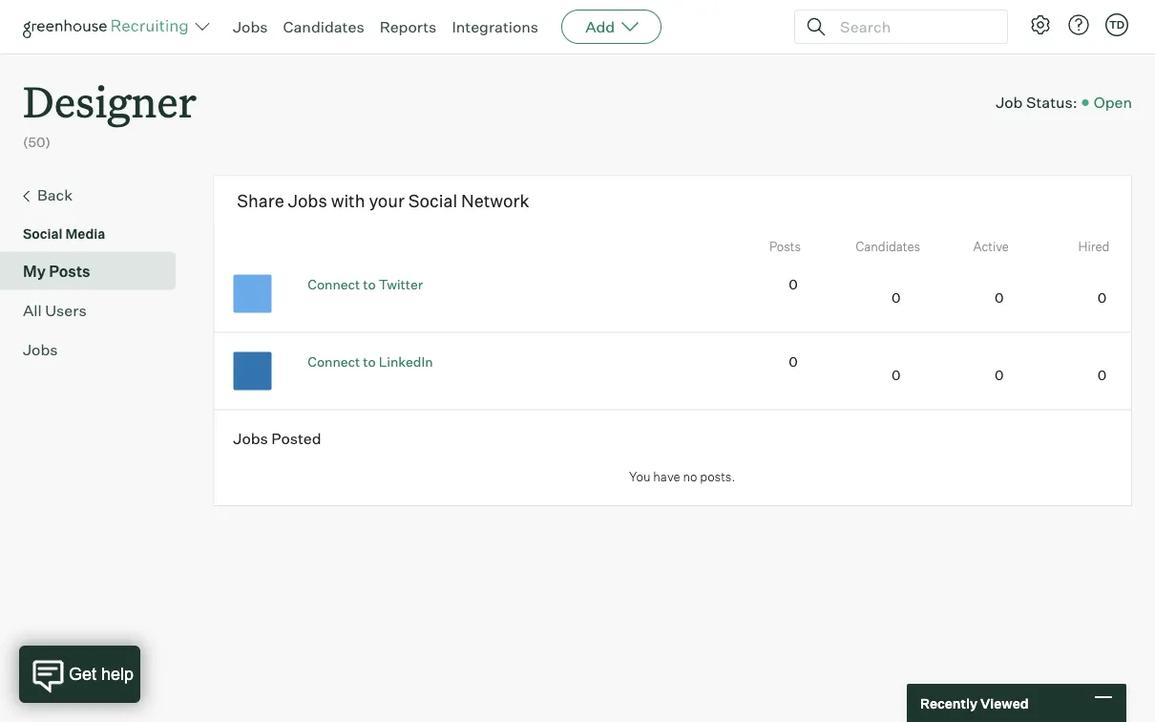 Task type: locate. For each thing, give the bounding box(es) containing it.
jobs
[[233, 17, 268, 36], [288, 190, 327, 212], [23, 340, 58, 359], [233, 429, 268, 448]]

to left twitter
[[363, 276, 376, 293]]

0 0 for connect to twitter
[[789, 276, 901, 306]]

jobs left candidates link
[[233, 17, 268, 36]]

0 vertical spatial 0 0
[[789, 276, 901, 306]]

jobs link
[[233, 17, 268, 36], [23, 338, 168, 361]]

0 horizontal spatial jobs link
[[23, 338, 168, 361]]

connect
[[308, 276, 360, 293], [308, 353, 360, 370]]

designer
[[23, 73, 197, 129]]

social up my
[[23, 225, 63, 242]]

connect to twitter link
[[308, 276, 423, 293]]

1 horizontal spatial posts
[[770, 239, 802, 254]]

all
[[23, 301, 42, 320]]

connect left twitter
[[308, 276, 360, 293]]

jobs link left candidates link
[[233, 17, 268, 36]]

1 horizontal spatial candidates
[[856, 239, 921, 254]]

viewed
[[981, 695, 1029, 711]]

2 connect from the top
[[308, 353, 360, 370]]

0
[[789, 276, 798, 293], [892, 289, 901, 306], [995, 289, 1004, 306], [1098, 289, 1107, 306], [789, 353, 798, 370], [892, 367, 901, 383], [995, 367, 1004, 383], [1098, 367, 1107, 383]]

social media
[[23, 225, 105, 242]]

network
[[461, 190, 530, 212]]

my posts
[[23, 261, 90, 281]]

media
[[65, 225, 105, 242]]

0 horizontal spatial social
[[23, 225, 63, 242]]

social
[[409, 190, 458, 212], [23, 225, 63, 242]]

connect for connect to linkedin
[[308, 353, 360, 370]]

1 vertical spatial connect
[[308, 353, 360, 370]]

1 vertical spatial 0 0
[[789, 353, 901, 383]]

0 vertical spatial to
[[363, 276, 376, 293]]

1 to from the top
[[363, 276, 376, 293]]

0 0
[[789, 276, 901, 306], [789, 353, 901, 383]]

1 0 0 from the top
[[789, 276, 901, 306]]

your
[[369, 190, 405, 212]]

0 vertical spatial jobs link
[[233, 17, 268, 36]]

1 vertical spatial to
[[363, 353, 376, 370]]

(50)
[[23, 134, 51, 151]]

all users link
[[23, 299, 168, 322]]

td button
[[1102, 10, 1133, 40]]

twitter
[[379, 276, 423, 293]]

jobs link down all users link
[[23, 338, 168, 361]]

connect left linkedin
[[308, 353, 360, 370]]

1 vertical spatial social
[[23, 225, 63, 242]]

0 vertical spatial social
[[409, 190, 458, 212]]

to left linkedin
[[363, 353, 376, 370]]

0 horizontal spatial candidates
[[283, 17, 365, 36]]

to
[[363, 276, 376, 293], [363, 353, 376, 370]]

add button
[[562, 10, 662, 44]]

active
[[974, 239, 1010, 254]]

candidates link
[[283, 17, 365, 36]]

2 0 0 from the top
[[789, 353, 901, 383]]

share
[[237, 190, 284, 212]]

have
[[654, 469, 681, 484]]

2 to from the top
[[363, 353, 376, 370]]

back
[[37, 185, 73, 204]]

to for linkedin
[[363, 353, 376, 370]]

1 connect from the top
[[308, 276, 360, 293]]

0 vertical spatial posts
[[770, 239, 802, 254]]

social right your
[[409, 190, 458, 212]]

1 vertical spatial jobs link
[[23, 338, 168, 361]]

hired
[[1079, 239, 1110, 254]]

0 link
[[773, 275, 798, 294], [876, 288, 901, 307], [979, 288, 1004, 307], [1082, 288, 1107, 307], [773, 352, 798, 371], [876, 366, 901, 384], [979, 366, 1004, 384], [1082, 366, 1107, 384]]

posts
[[770, 239, 802, 254], [49, 261, 90, 281]]

job
[[997, 93, 1024, 112]]

connect to linkedin link
[[308, 353, 433, 370]]

connect for connect to twitter
[[308, 276, 360, 293]]

1 vertical spatial posts
[[49, 261, 90, 281]]

0 vertical spatial connect
[[308, 276, 360, 293]]

1 vertical spatial candidates
[[856, 239, 921, 254]]

status:
[[1027, 93, 1078, 112]]

with
[[331, 190, 365, 212]]

back link
[[23, 183, 168, 208]]

candidates
[[283, 17, 365, 36], [856, 239, 921, 254]]

1 horizontal spatial social
[[409, 190, 458, 212]]



Task type: describe. For each thing, give the bounding box(es) containing it.
no
[[683, 469, 698, 484]]

posts.
[[701, 469, 736, 484]]

0 vertical spatial candidates
[[283, 17, 365, 36]]

my
[[23, 261, 46, 281]]

posted
[[272, 429, 322, 448]]

job status:
[[997, 93, 1078, 112]]

reports link
[[380, 17, 437, 36]]

share jobs with your social network
[[237, 190, 530, 212]]

reports
[[380, 17, 437, 36]]

greenhouse recruiting image
[[23, 15, 195, 38]]

connect to twitter
[[308, 276, 423, 293]]

jobs left with at the left
[[288, 190, 327, 212]]

linkedin
[[379, 353, 433, 370]]

jobs down the all
[[23, 340, 58, 359]]

add
[[586, 17, 615, 36]]

0 0 for connect to linkedin
[[789, 353, 901, 383]]

configure image
[[1030, 13, 1053, 36]]

Search text field
[[836, 13, 991, 41]]

recently
[[921, 695, 978, 711]]

connect to linkedin
[[308, 353, 433, 370]]

my posts link
[[23, 260, 168, 282]]

you have no posts.
[[630, 469, 736, 484]]

recently viewed
[[921, 695, 1029, 711]]

integrations link
[[452, 17, 539, 36]]

jobs left posted at the bottom left of page
[[233, 429, 268, 448]]

designer (50)
[[23, 73, 197, 151]]

integrations
[[452, 17, 539, 36]]

you
[[630, 469, 651, 484]]

0 horizontal spatial posts
[[49, 261, 90, 281]]

1 horizontal spatial jobs link
[[233, 17, 268, 36]]

designer link
[[23, 53, 197, 133]]

users
[[45, 301, 87, 320]]

to for twitter
[[363, 276, 376, 293]]

open
[[1094, 93, 1133, 112]]

jobs posted
[[233, 429, 322, 448]]

td button
[[1106, 13, 1129, 36]]

td
[[1110, 18, 1125, 31]]

all users
[[23, 301, 87, 320]]



Task type: vqa. For each thing, say whether or not it's contained in the screenshot.
the Viewed
yes



